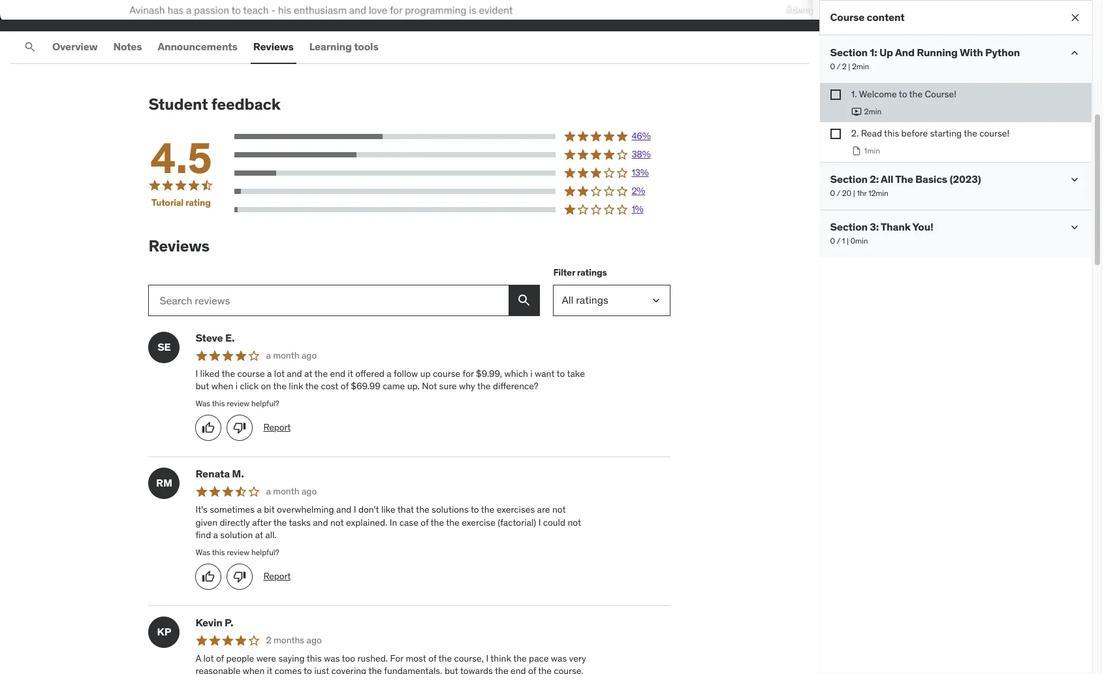 Task type: describe. For each thing, give the bounding box(es) containing it.
why
[[459, 380, 475, 392]]

2 horizontal spatial not
[[568, 516, 581, 528]]

12min
[[869, 188, 889, 198]]

course!
[[980, 128, 1010, 139]]

1 was from the left
[[324, 652, 340, 664]]

learning tools button
[[307, 31, 381, 63]]

are
[[537, 504, 550, 515]]

p.
[[225, 616, 233, 629]]

it inside i liked the course a lot and at the end it offered a follow up course for $9.99, which i want to take but when i click on the link the cost of $69.99 came up. not sure why the difference?
[[348, 368, 353, 379]]

solution
[[220, 529, 253, 541]]

3:
[[870, 220, 879, 233]]

of inside i liked the course a lot and at the end it offered a follow up course for $9.99, which i want to take but when i click on the link the cost of $69.99 came up. not sure why the difference?
[[341, 380, 349, 392]]

4.5
[[150, 132, 212, 184]]

1x
[[69, 10, 77, 22]]

0min
[[851, 236, 868, 246]]

course
[[831, 11, 865, 24]]

difference?
[[493, 380, 539, 392]]

pause image
[[11, 8, 27, 24]]

towards
[[460, 665, 493, 674]]

announcements button
[[155, 31, 240, 63]]

e.
[[225, 331, 235, 344]]

sidebar element
[[820, 0, 1093, 674]]

mark as helpful image for rm
[[202, 570, 215, 583]]

small image for section 3: thank you!
[[1069, 221, 1082, 234]]

xsmall image
[[831, 129, 841, 139]]

offered
[[356, 368, 385, 379]]

fundamentals,
[[384, 665, 443, 674]]

rm
[[156, 476, 172, 489]]

sure
[[439, 380, 457, 392]]

for
[[390, 652, 404, 664]]

section 2: all the basics (2023) button
[[831, 172, 982, 185]]

this inside sidebar element
[[885, 128, 900, 139]]

follow
[[394, 368, 418, 379]]

find
[[196, 529, 211, 541]]

a month ago for e.
[[266, 349, 317, 361]]

like
[[381, 504, 396, 515]]

came
[[383, 380, 405, 392]]

forward 5 seconds image
[[95, 8, 110, 24]]

to inside i liked the course a lot and at the end it offered a follow up course for $9.99, which i want to take but when i click on the link the cost of $69.99 came up. not sure why the difference?
[[557, 368, 565, 379]]

people
[[226, 652, 254, 664]]

could
[[543, 516, 566, 528]]

0 horizontal spatial not
[[330, 516, 344, 528]]

1 horizontal spatial and
[[313, 516, 328, 528]]

it inside a lot of people were saying this was too rushed. for most of the course, i think the pace was very reasonable when it comes to just covering the fundamentals, but towards the end of the course
[[267, 665, 273, 674]]

(factorial)
[[498, 516, 536, 528]]

20
[[843, 188, 852, 198]]

it's
[[196, 504, 208, 515]]

(2023)
[[950, 172, 982, 185]]

given
[[196, 516, 218, 528]]

section 1: up and running with python 0 / 2 | 2min
[[831, 46, 1021, 71]]

at inside i liked the course a lot and at the end it offered a follow up course for $9.99, which i want to take but when i click on the link the cost of $69.99 came up. not sure why the difference?
[[304, 368, 313, 379]]

it's sometimes a bit overwhelming and i don't like that the solutions to the exercises are not given directly after the tasks and not explained. in case of the the exercise (factorial) i could not find a solution at all.
[[196, 504, 581, 541]]

section for section 3: thank you!
[[831, 220, 868, 233]]

1hr
[[857, 188, 867, 198]]

submit search image
[[517, 292, 533, 308]]

was this review helpful? for m.
[[196, 547, 279, 557]]

xsmall image
[[831, 89, 841, 100]]

but inside i liked the course a lot and at the end it offered a follow up course for $9.99, which i want to take but when i click on the link the cost of $69.99 came up. not sure why the difference?
[[196, 380, 209, 392]]

1 vertical spatial reviews
[[149, 236, 210, 256]]

take
[[567, 368, 585, 379]]

steve
[[196, 331, 223, 344]]

stop welcome to the course! image
[[852, 106, 862, 117]]

1x button
[[57, 5, 89, 27]]

to inside sidebar element
[[899, 88, 908, 100]]

renata
[[196, 467, 230, 480]]

1% button
[[235, 203, 671, 216]]

se
[[158, 340, 171, 353]]

the
[[896, 172, 914, 185]]

settings image
[[743, 8, 759, 24]]

solutions
[[432, 504, 469, 515]]

months
[[274, 634, 304, 646]]

1min
[[865, 146, 881, 155]]

in
[[390, 516, 397, 528]]

section 3: thank you! button
[[831, 220, 934, 233]]

after
[[252, 516, 271, 528]]

was for rm
[[196, 547, 210, 557]]

not
[[422, 380, 437, 392]]

ago for e.
[[302, 349, 317, 361]]

was this review helpful? for e.
[[196, 398, 279, 408]]

2. read this before starting the course!
[[852, 128, 1010, 139]]

13% button
[[235, 166, 671, 179]]

explained.
[[346, 516, 388, 528]]

to inside it's sometimes a bit overwhelming and i don't like that the solutions to the exercises are not given directly after the tasks and not explained. in case of the the exercise (factorial) i could not find a solution at all.
[[471, 504, 479, 515]]

2%
[[632, 185, 646, 197]]

0:15
[[119, 10, 136, 22]]

Search reviews text field
[[149, 285, 509, 316]]

when inside a lot of people were saying this was too rushed. for most of the course, i think the pace was very reasonable when it comes to just covering the fundamentals, but towards the end of the course
[[243, 665, 265, 674]]

of up reasonable
[[216, 652, 224, 664]]

up.
[[407, 380, 420, 392]]

learning tools
[[309, 40, 379, 53]]

| inside 'section 3: thank you! 0 / 1 | 0min'
[[847, 236, 849, 246]]

mute image
[[669, 8, 684, 24]]

up
[[880, 46, 894, 59]]

starting
[[931, 128, 962, 139]]

2.
[[852, 128, 859, 139]]

2:
[[870, 172, 879, 185]]

ago for p.
[[307, 634, 322, 646]]

read
[[861, 128, 882, 139]]

i left the don't
[[354, 504, 356, 515]]

i inside a lot of people were saying this was too rushed. for most of the course, i think the pace was very reasonable when it comes to just covering the fundamentals, but towards the end of the course
[[486, 652, 489, 664]]

mark as unhelpful image
[[233, 421, 247, 434]]

tools
[[354, 40, 379, 53]]

ago for m.
[[302, 485, 317, 497]]

fullscreen image
[[768, 8, 784, 24]]

tutorial
[[152, 197, 184, 209]]

student
[[149, 94, 208, 114]]

mark as unhelpful image
[[233, 570, 247, 583]]

report button for renata m.
[[263, 570, 291, 583]]

i down 'are'
[[539, 516, 541, 528]]

think
[[491, 652, 511, 664]]

basics
[[916, 172, 948, 185]]

1%
[[632, 203, 644, 215]]

want
[[535, 368, 555, 379]]

learning
[[309, 40, 352, 53]]

on
[[261, 380, 271, 392]]

lot inside i liked the course a lot and at the end it offered a follow up course for $9.99, which i want to take but when i click on the link the cost of $69.99 came up. not sure why the difference?
[[274, 368, 285, 379]]

tasks
[[289, 516, 311, 528]]

section for section 1: up and running with python
[[831, 46, 868, 59]]

1 course from the left
[[237, 368, 265, 379]]

student feedback
[[149, 94, 281, 114]]

/ inside section 1: up and running with python 0 / 2 | 2min
[[837, 62, 841, 71]]

search image
[[24, 40, 37, 54]]

1.
[[852, 88, 857, 100]]

13%
[[632, 167, 649, 178]]

2 horizontal spatial and
[[336, 504, 352, 515]]

helpful? for m.
[[251, 547, 279, 557]]

2min inside section 1: up and running with python 0 / 2 | 2min
[[853, 62, 870, 71]]

lot inside a lot of people were saying this was too rushed. for most of the course, i think the pace was very reasonable when it comes to just covering the fundamentals, but towards the end of the course
[[203, 652, 214, 664]]



Task type: vqa. For each thing, say whether or not it's contained in the screenshot.
the rightmost THE -
no



Task type: locate. For each thing, give the bounding box(es) containing it.
2 a month ago from the top
[[266, 485, 317, 497]]

section
[[831, 46, 868, 59], [831, 172, 868, 185], [831, 220, 868, 233]]

0 vertical spatial review
[[227, 398, 250, 408]]

mark as helpful image
[[202, 421, 215, 434], [202, 570, 215, 583]]

this inside a lot of people were saying this was too rushed. for most of the course, i think the pace was very reasonable when it comes to just covering the fundamentals, but towards the end of the course
[[307, 652, 322, 664]]

was left very
[[551, 652, 567, 664]]

end down think
[[511, 665, 526, 674]]

2min up 1.
[[853, 62, 870, 71]]

was down find
[[196, 547, 210, 557]]

month
[[273, 349, 300, 361], [273, 485, 300, 497]]

course up click in the bottom of the page
[[237, 368, 265, 379]]

ago right months
[[307, 634, 322, 646]]

1 vertical spatial a month ago
[[266, 485, 317, 497]]

0 vertical spatial but
[[196, 380, 209, 392]]

2 vertical spatial ago
[[307, 634, 322, 646]]

ago up the link
[[302, 349, 317, 361]]

2 section from the top
[[831, 172, 868, 185]]

2
[[843, 62, 847, 71], [266, 634, 271, 646]]

/ right 0:15
[[138, 10, 143, 22]]

this down "solution"
[[212, 547, 225, 557]]

running
[[917, 46, 958, 59]]

2 vertical spatial and
[[313, 516, 328, 528]]

1 vertical spatial and
[[336, 504, 352, 515]]

to up exercise
[[471, 504, 479, 515]]

1 vertical spatial end
[[511, 665, 526, 674]]

1 vertical spatial 2
[[266, 634, 271, 646]]

of inside it's sometimes a bit overwhelming and i don't like that the solutions to the exercises are not given directly after the tasks and not explained. in case of the the exercise (factorial) i could not find a solution at all.
[[421, 516, 429, 528]]

when down were
[[243, 665, 265, 674]]

2 report from the top
[[263, 570, 291, 582]]

end inside a lot of people were saying this was too rushed. for most of the course, i think the pace was very reasonable when it comes to just covering the fundamentals, but towards the end of the course
[[511, 665, 526, 674]]

not
[[553, 504, 566, 515], [330, 516, 344, 528], [568, 516, 581, 528]]

end inside i liked the course a lot and at the end it offered a follow up course for $9.99, which i want to take but when i click on the link the cost of $69.99 came up. not sure why the difference?
[[330, 368, 346, 379]]

1 mark as helpful image from the top
[[202, 421, 215, 434]]

you!
[[913, 220, 934, 233]]

mark as helpful image left mark as unhelpful image on the bottom left
[[202, 570, 215, 583]]

0 vertical spatial mark as helpful image
[[202, 421, 215, 434]]

2 review from the top
[[227, 547, 250, 557]]

steve e.
[[196, 331, 235, 344]]

just
[[314, 665, 329, 674]]

reviews left learning
[[253, 40, 294, 53]]

1 0 from the top
[[831, 62, 836, 71]]

1 vertical spatial at
[[255, 529, 263, 541]]

end up the cost
[[330, 368, 346, 379]]

1 vertical spatial small image
[[1069, 173, 1082, 186]]

1 vertical spatial ago
[[302, 485, 317, 497]]

bit
[[264, 504, 275, 515]]

1 report button from the top
[[263, 421, 291, 434]]

helpful? down all.
[[251, 547, 279, 557]]

not left explained.
[[330, 516, 344, 528]]

0 horizontal spatial when
[[211, 380, 233, 392]]

course up sure
[[433, 368, 461, 379]]

3 small image from the top
[[1069, 221, 1082, 234]]

review
[[227, 398, 250, 408], [227, 547, 250, 557]]

it left offered
[[348, 368, 353, 379]]

1 horizontal spatial it
[[348, 368, 353, 379]]

section up 1
[[831, 220, 868, 233]]

and inside i liked the course a lot and at the end it offered a follow up course for $9.99, which i want to take but when i click on the link the cost of $69.99 came up. not sure why the difference?
[[287, 368, 302, 379]]

38%
[[632, 148, 651, 160]]

expanded view image
[[793, 8, 809, 24]]

before
[[902, 128, 928, 139]]

review for renata m.
[[227, 547, 250, 557]]

i left liked
[[196, 368, 198, 379]]

i left want
[[531, 368, 533, 379]]

0 vertical spatial ago
[[302, 349, 317, 361]]

reasonable
[[196, 665, 241, 674]]

0 vertical spatial when
[[211, 380, 233, 392]]

0 horizontal spatial reviews
[[149, 236, 210, 256]]

month for renata m.
[[273, 485, 300, 497]]

1 small image from the top
[[1069, 46, 1082, 59]]

38% button
[[235, 148, 671, 161]]

was this review helpful? down "solution"
[[196, 547, 279, 557]]

2 course from the left
[[433, 368, 461, 379]]

of right the cost
[[341, 380, 349, 392]]

report right mark as unhelpful image on the bottom left
[[263, 570, 291, 582]]

1 vertical spatial i
[[236, 380, 238, 392]]

0 vertical spatial was this review helpful?
[[196, 398, 279, 408]]

i left click in the bottom of the page
[[236, 380, 238, 392]]

section left 1:
[[831, 46, 868, 59]]

1 vertical spatial but
[[445, 665, 458, 674]]

1. welcome to the course!
[[852, 88, 957, 100]]

/ left "20"
[[837, 188, 841, 198]]

1 vertical spatial 2min
[[865, 106, 882, 116]]

1 vertical spatial lot
[[203, 652, 214, 664]]

when inside i liked the course a lot and at the end it offered a follow up course for $9.99, which i want to take but when i click on the link the cost of $69.99 came up. not sure why the difference?
[[211, 380, 233, 392]]

1 was this review helpful? from the top
[[196, 398, 279, 408]]

0 horizontal spatial and
[[287, 368, 302, 379]]

the
[[910, 88, 923, 100], [964, 128, 978, 139], [222, 368, 235, 379], [315, 368, 328, 379], [273, 380, 287, 392], [305, 380, 319, 392], [477, 380, 491, 392], [416, 504, 430, 515], [481, 504, 495, 515], [273, 516, 287, 528], [431, 516, 444, 528], [446, 516, 460, 528], [439, 652, 452, 664], [514, 652, 527, 664], [369, 665, 382, 674], [495, 665, 509, 674], [538, 665, 552, 674]]

report button right mark as unhelpful icon at bottom
[[263, 421, 291, 434]]

0 horizontal spatial at
[[255, 529, 263, 541]]

a month ago up overwhelming
[[266, 485, 317, 497]]

was for se
[[196, 398, 210, 408]]

click
[[240, 380, 259, 392]]

tutorial rating
[[152, 197, 211, 209]]

section inside 'section 3: thank you! 0 / 1 | 0min'
[[831, 220, 868, 233]]

ago up overwhelming
[[302, 485, 317, 497]]

it down were
[[267, 665, 273, 674]]

0 vertical spatial a month ago
[[266, 349, 317, 361]]

to right welcome
[[899, 88, 908, 100]]

mark as helpful image left mark as unhelpful icon at bottom
[[202, 421, 215, 434]]

1 vertical spatial section
[[831, 172, 868, 185]]

reviews button
[[251, 31, 296, 63]]

section for section 2: all the basics (2023)
[[831, 172, 868, 185]]

was down liked
[[196, 398, 210, 408]]

2 small image from the top
[[1069, 173, 1082, 186]]

1 vertical spatial report button
[[263, 570, 291, 583]]

1 report from the top
[[263, 421, 291, 433]]

1 vertical spatial mark as helpful image
[[202, 570, 215, 583]]

2 vertical spatial small image
[[1069, 221, 1082, 234]]

1 was from the top
[[196, 398, 210, 408]]

subtitles image
[[718, 8, 734, 24]]

overview
[[52, 40, 98, 53]]

1 horizontal spatial reviews
[[253, 40, 294, 53]]

2 helpful? from the top
[[251, 547, 279, 557]]

0 up xsmall image
[[831, 62, 836, 71]]

| inside section 1: up and running with python 0 / 2 | 2min
[[849, 62, 851, 71]]

0 vertical spatial helpful?
[[251, 398, 279, 408]]

helpful? down on
[[251, 398, 279, 408]]

report button for steve e.
[[263, 421, 291, 434]]

renata m.
[[196, 467, 244, 480]]

section 1: up and running with python button
[[831, 46, 1021, 59]]

this up the 'just'
[[307, 652, 322, 664]]

2 mark as helpful image from the top
[[202, 570, 215, 583]]

lot
[[274, 368, 285, 379], [203, 652, 214, 664]]

1 horizontal spatial lot
[[274, 368, 285, 379]]

1 a month ago from the top
[[266, 349, 317, 361]]

0 vertical spatial and
[[287, 368, 302, 379]]

1 vertical spatial it
[[267, 665, 273, 674]]

review down click in the bottom of the page
[[227, 398, 250, 408]]

comes
[[275, 665, 302, 674]]

0 inside section 1: up and running with python 0 / 2 | 2min
[[831, 62, 836, 71]]

2 was from the top
[[196, 547, 210, 557]]

1 horizontal spatial not
[[553, 504, 566, 515]]

$9.99,
[[476, 368, 502, 379]]

but
[[196, 380, 209, 392], [445, 665, 458, 674]]

helpful? for e.
[[251, 398, 279, 408]]

section inside section 1: up and running with python 0 / 2 | 2min
[[831, 46, 868, 59]]

i inside i liked the course a lot and at the end it offered a follow up course for $9.99, which i want to take but when i click on the link the cost of $69.99 came up. not sure why the difference?
[[196, 368, 198, 379]]

1 vertical spatial was this review helpful?
[[196, 547, 279, 557]]

thank
[[881, 220, 911, 233]]

0 vertical spatial 0
[[831, 62, 836, 71]]

1 review from the top
[[227, 398, 250, 408]]

covering
[[332, 665, 367, 674]]

this down liked
[[212, 398, 225, 408]]

link
[[289, 380, 303, 392]]

feedback
[[211, 94, 281, 114]]

0 vertical spatial report button
[[263, 421, 291, 434]]

1 vertical spatial 0
[[831, 188, 836, 198]]

0 vertical spatial report
[[263, 421, 291, 433]]

at
[[304, 368, 313, 379], [255, 529, 263, 541]]

when
[[211, 380, 233, 392], [243, 665, 265, 674]]

1 horizontal spatial but
[[445, 665, 458, 674]]

month up the bit at the left of the page
[[273, 485, 300, 497]]

and
[[896, 46, 915, 59]]

filter ratings
[[554, 267, 607, 278]]

0 vertical spatial reviews
[[253, 40, 294, 53]]

small image for section 1: up and running with python
[[1069, 46, 1082, 59]]

0 inside section 2: all the basics (2023) 0 / 20 | 1hr 12min
[[831, 188, 836, 198]]

of down pace at the left of the page
[[528, 665, 536, 674]]

helpful?
[[251, 398, 279, 408], [251, 547, 279, 557]]

0 horizontal spatial i
[[236, 380, 238, 392]]

close course content sidebar image
[[1069, 11, 1082, 24]]

progress bar slider
[[8, 0, 812, 5]]

0 horizontal spatial was
[[324, 652, 340, 664]]

directly
[[220, 516, 250, 528]]

2 months ago
[[266, 634, 322, 646]]

0 vertical spatial i
[[531, 368, 533, 379]]

1:
[[870, 46, 878, 59]]

1 vertical spatial |
[[854, 188, 856, 198]]

filter
[[554, 267, 575, 278]]

2 report button from the top
[[263, 570, 291, 583]]

python
[[986, 46, 1021, 59]]

small image
[[1069, 46, 1082, 59], [1069, 173, 1082, 186], [1069, 221, 1082, 234]]

0 horizontal spatial course
[[237, 368, 265, 379]]

$69.99
[[351, 380, 381, 392]]

0 vertical spatial month
[[273, 349, 300, 361]]

2 vertical spatial section
[[831, 220, 868, 233]]

up
[[420, 368, 431, 379]]

0 vertical spatial |
[[849, 62, 851, 71]]

but down course,
[[445, 665, 458, 674]]

2 0 from the top
[[831, 188, 836, 198]]

1 section from the top
[[831, 46, 868, 59]]

and down overwhelming
[[313, 516, 328, 528]]

to inside a lot of people were saying this was too rushed. for most of the course, i think the pace was very reasonable when it comes to just covering the fundamentals, but towards the end of the course
[[304, 665, 312, 674]]

section up "20"
[[831, 172, 868, 185]]

section inside section 2: all the basics (2023) 0 / 20 | 1hr 12min
[[831, 172, 868, 185]]

section 2: all the basics (2023) 0 / 20 | 1hr 12min
[[831, 172, 982, 198]]

1 horizontal spatial 2
[[843, 62, 847, 71]]

reviews down tutorial rating
[[149, 236, 210, 256]]

report button right mark as unhelpful image on the bottom left
[[263, 570, 291, 583]]

month up the link
[[273, 349, 300, 361]]

1 vertical spatial helpful?
[[251, 547, 279, 557]]

1 vertical spatial when
[[243, 665, 265, 674]]

/ up xsmall image
[[837, 62, 841, 71]]

kevin
[[196, 616, 223, 629]]

of right the most
[[429, 652, 437, 664]]

but inside a lot of people were saying this was too rushed. for most of the course, i think the pace was very reasonable when it comes to just covering the fundamentals, but towards the end of the course
[[445, 665, 458, 674]]

very
[[569, 652, 586, 664]]

| inside section 2: all the basics (2023) 0 / 20 | 1hr 12min
[[854, 188, 856, 198]]

1 vertical spatial month
[[273, 485, 300, 497]]

0 horizontal spatial end
[[330, 368, 346, 379]]

2 was this review helpful? from the top
[[196, 547, 279, 557]]

report button
[[263, 421, 291, 434], [263, 570, 291, 583]]

report for m.
[[263, 570, 291, 582]]

0 vertical spatial it
[[348, 368, 353, 379]]

1 helpful? from the top
[[251, 398, 279, 408]]

0 vertical spatial 2min
[[853, 62, 870, 71]]

ago
[[302, 349, 317, 361], [302, 485, 317, 497], [307, 634, 322, 646]]

0:15 / 1:39
[[119, 10, 162, 22]]

3 0 from the top
[[831, 236, 836, 246]]

to left the 'just'
[[304, 665, 312, 674]]

small image for section 2: all the basics (2023)
[[1069, 173, 1082, 186]]

was this review helpful? down click in the bottom of the page
[[196, 398, 279, 408]]

of right case on the bottom left of the page
[[421, 516, 429, 528]]

month for steve e.
[[273, 349, 300, 361]]

to
[[899, 88, 908, 100], [557, 368, 565, 379], [471, 504, 479, 515], [304, 665, 312, 674]]

report right mark as unhelpful icon at bottom
[[263, 421, 291, 433]]

2 was from the left
[[551, 652, 567, 664]]

1 vertical spatial was
[[196, 547, 210, 557]]

2 vertical spatial |
[[847, 236, 849, 246]]

when down liked
[[211, 380, 233, 392]]

to left take at the right bottom of the page
[[557, 368, 565, 379]]

kp
[[157, 625, 171, 638]]

0 vertical spatial end
[[330, 368, 346, 379]]

overview button
[[50, 31, 100, 63]]

0 inside 'section 3: thank you! 0 / 1 | 0min'
[[831, 236, 836, 246]]

review down "solution"
[[227, 547, 250, 557]]

cost
[[321, 380, 339, 392]]

rewind 5 seconds image
[[36, 8, 52, 24]]

0 vertical spatial lot
[[274, 368, 285, 379]]

not right could
[[568, 516, 581, 528]]

a month ago up the link
[[266, 349, 317, 361]]

1 vertical spatial report
[[263, 570, 291, 582]]

/ left 1
[[837, 236, 841, 246]]

i
[[196, 368, 198, 379], [354, 504, 356, 515], [539, 516, 541, 528], [486, 652, 489, 664]]

i left think
[[486, 652, 489, 664]]

and up the link
[[287, 368, 302, 379]]

was up the 'just'
[[324, 652, 340, 664]]

1 month from the top
[[273, 349, 300, 361]]

report for e.
[[263, 421, 291, 433]]

0 vertical spatial 2
[[843, 62, 847, 71]]

0 horizontal spatial lot
[[203, 652, 214, 664]]

0 vertical spatial section
[[831, 46, 868, 59]]

at inside it's sometimes a bit overwhelming and i don't like that the solutions to the exercises are not given directly after the tasks and not explained. in case of the the exercise (factorial) i could not find a solution at all.
[[255, 529, 263, 541]]

but down liked
[[196, 380, 209, 392]]

not up could
[[553, 504, 566, 515]]

1 horizontal spatial when
[[243, 665, 265, 674]]

notes button
[[111, 31, 145, 63]]

0 vertical spatial at
[[304, 368, 313, 379]]

notes
[[113, 40, 142, 53]]

1 vertical spatial review
[[227, 547, 250, 557]]

1 horizontal spatial course
[[433, 368, 461, 379]]

most
[[406, 652, 426, 664]]

2% button
[[235, 185, 671, 198]]

0 left "20"
[[831, 188, 836, 198]]

reviews inside button
[[253, 40, 294, 53]]

2 month from the top
[[273, 485, 300, 497]]

0 vertical spatial small image
[[1069, 46, 1082, 59]]

review for steve e.
[[227, 398, 250, 408]]

add note image
[[174, 8, 189, 24]]

2 inside section 1: up and running with python 0 / 2 | 2min
[[843, 62, 847, 71]]

0 left 1
[[831, 236, 836, 246]]

/ inside 'section 3: thank you! 0 / 1 | 0min'
[[837, 236, 841, 246]]

1 horizontal spatial i
[[531, 368, 533, 379]]

1 horizontal spatial was
[[551, 652, 567, 664]]

mark as helpful image for se
[[202, 421, 215, 434]]

1 horizontal spatial at
[[304, 368, 313, 379]]

/ inside section 2: all the basics (2023) 0 / 20 | 1hr 12min
[[837, 188, 841, 198]]

was
[[196, 398, 210, 408], [196, 547, 210, 557]]

transcript in sidebar region image
[[694, 8, 709, 24]]

start read this before starting the course! image
[[852, 146, 862, 156]]

1
[[843, 236, 846, 246]]

1 horizontal spatial end
[[511, 665, 526, 674]]

0 horizontal spatial but
[[196, 380, 209, 392]]

course content
[[831, 11, 905, 24]]

content
[[867, 11, 905, 24]]

a month ago for m.
[[266, 485, 317, 497]]

welcome
[[859, 88, 897, 100]]

i liked the course a lot and at the end it offered a follow up course for $9.99, which i want to take but when i click on the link the cost of $69.99 came up. not sure why the difference?
[[196, 368, 585, 392]]

and left the don't
[[336, 504, 352, 515]]

0 vertical spatial was
[[196, 398, 210, 408]]

2min right stop welcome to the course! icon
[[865, 106, 882, 116]]

this right read
[[885, 128, 900, 139]]

3 section from the top
[[831, 220, 868, 233]]

announcements
[[158, 40, 238, 53]]

case
[[400, 516, 419, 528]]

2 vertical spatial 0
[[831, 236, 836, 246]]

0 horizontal spatial it
[[267, 665, 273, 674]]

was
[[324, 652, 340, 664], [551, 652, 567, 664]]

0 horizontal spatial 2
[[266, 634, 271, 646]]



